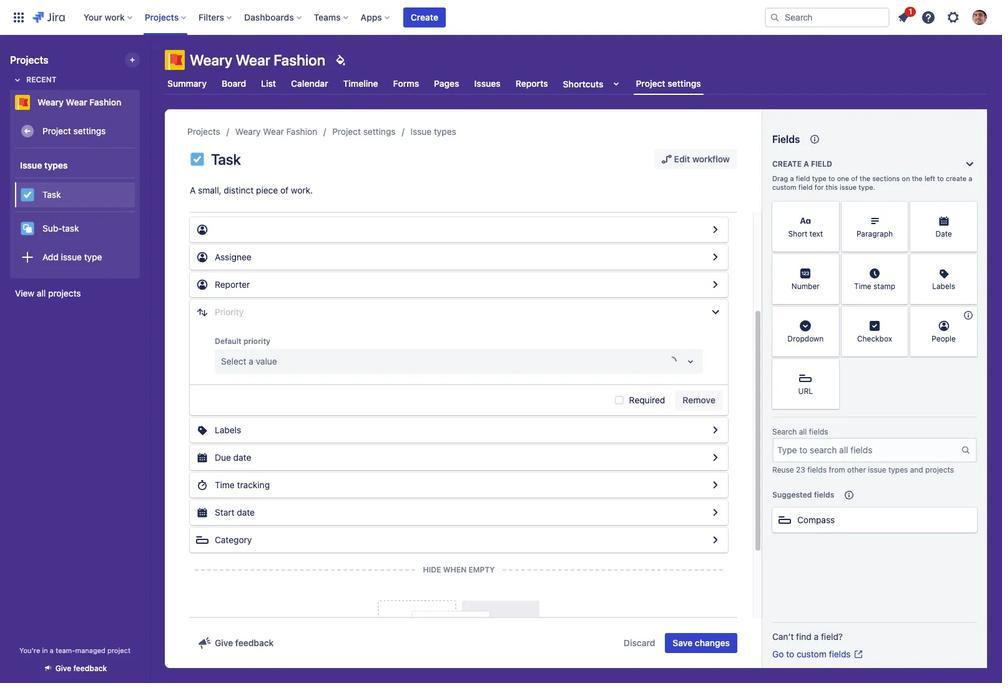 Task type: vqa. For each thing, say whether or not it's contained in the screenshot.
left SETTINGS
yes



Task type: locate. For each thing, give the bounding box(es) containing it.
1 vertical spatial task
[[42, 189, 61, 200]]

open field configuration image
[[708, 222, 723, 237], [708, 250, 723, 265], [708, 423, 723, 438], [708, 478, 723, 493], [708, 505, 723, 520], [708, 533, 723, 548]]

pages link
[[432, 72, 462, 95]]

1 horizontal spatial task
[[211, 150, 241, 168]]

dashboards button
[[240, 7, 306, 27]]

1 horizontal spatial issue types
[[411, 126, 456, 137]]

labels up due date at bottom
[[215, 425, 241, 435]]

0 vertical spatial projects
[[145, 12, 179, 22]]

1 vertical spatial date
[[237, 507, 255, 518]]

1 the from the left
[[860, 174, 871, 182]]

teams button
[[310, 7, 353, 27]]

time left stamp
[[854, 282, 872, 291]]

your profile and settings image
[[972, 10, 987, 25]]

weary wear fashion up list
[[190, 51, 325, 69]]

fields right 23 at the right
[[808, 465, 827, 475]]

time for time stamp
[[854, 282, 872, 291]]

a right find
[[814, 631, 819, 642]]

to
[[829, 174, 835, 182], [937, 174, 944, 182], [786, 649, 794, 659]]

more information image
[[961, 203, 976, 218], [823, 255, 838, 270], [823, 308, 838, 323]]

0 horizontal spatial issue
[[61, 251, 82, 262]]

open field configuration image inside due date button
[[708, 450, 723, 465]]

0 vertical spatial type
[[812, 174, 827, 182]]

task right issue type icon
[[211, 150, 241, 168]]

field up for in the right of the page
[[811, 159, 832, 169]]

all for view
[[37, 288, 46, 298]]

project right shortcuts dropdown button
[[636, 78, 665, 89]]

1 horizontal spatial time
[[854, 282, 872, 291]]

view all projects link
[[10, 282, 140, 305]]

0 vertical spatial date
[[233, 452, 251, 463]]

sections
[[872, 174, 900, 182]]

type up for in the right of the page
[[812, 174, 827, 182]]

0 vertical spatial open field configuration image
[[708, 277, 723, 292]]

1 horizontal spatial settings
[[363, 126, 396, 137]]

all right 'view'
[[37, 288, 46, 298]]

type.
[[859, 183, 875, 191]]

calendar
[[291, 78, 328, 89]]

projects inside projects dropdown button
[[145, 12, 179, 22]]

field for drag
[[796, 174, 810, 182]]

types down pages link
[[434, 126, 456, 137]]

1 open field configuration image from the top
[[708, 277, 723, 292]]

date for start date
[[237, 507, 255, 518]]

appswitcher icon image
[[11, 10, 26, 25]]

issues
[[474, 78, 501, 89]]

more information image
[[823, 203, 838, 218], [892, 203, 907, 218], [892, 255, 907, 270], [961, 255, 976, 270], [892, 308, 907, 323], [961, 308, 976, 323]]

wear
[[236, 51, 270, 69], [66, 97, 87, 107], [263, 126, 284, 137]]

0 horizontal spatial create
[[411, 12, 438, 22]]

0 vertical spatial custom
[[772, 183, 797, 191]]

projects for the projects link
[[187, 126, 220, 137]]

short text
[[788, 229, 823, 239]]

0 horizontal spatial project settings link
[[15, 119, 135, 144]]

labels for open field configuration image in labels button
[[215, 425, 241, 435]]

project down timeline link
[[332, 126, 361, 137]]

1 horizontal spatial weary wear fashion link
[[235, 124, 317, 139]]

date right due
[[233, 452, 251, 463]]

0 vertical spatial field
[[811, 159, 832, 169]]

fashion down calendar link
[[286, 126, 317, 137]]

0 horizontal spatial all
[[37, 288, 46, 298]]

to right go
[[786, 649, 794, 659]]

workflow
[[692, 154, 730, 164]]

3 open field configuration image from the top
[[708, 423, 723, 438]]

1 horizontal spatial project settings link
[[332, 124, 396, 139]]

more information image up the dropdown on the right of page
[[823, 308, 838, 323]]

dashboards
[[244, 12, 294, 22]]

project settings link down timeline link
[[332, 124, 396, 139]]

projects inside "link"
[[48, 288, 81, 298]]

create up 'drag'
[[772, 159, 802, 169]]

0 vertical spatial task
[[211, 150, 241, 168]]

1 vertical spatial issue types
[[20, 160, 68, 170]]

0 horizontal spatial task
[[42, 189, 61, 200]]

open field configuration image
[[708, 277, 723, 292], [708, 450, 723, 465]]

fields left more information about the suggested fields image
[[814, 490, 834, 500]]

1 horizontal spatial weary
[[190, 51, 232, 69]]

text
[[810, 229, 823, 239]]

time up start
[[215, 480, 235, 490]]

weary wear fashion down list link
[[235, 126, 317, 137]]

1 vertical spatial types
[[44, 160, 68, 170]]

1 horizontal spatial give feedback
[[215, 638, 274, 648]]

issue types up task link
[[20, 160, 68, 170]]

give feedback
[[215, 638, 274, 648], [55, 664, 107, 673]]

settings image
[[946, 10, 961, 25]]

2 vertical spatial weary
[[235, 126, 261, 137]]

0 horizontal spatial give feedback
[[55, 664, 107, 673]]

work.
[[291, 185, 313, 195]]

6 open field configuration image from the top
[[708, 533, 723, 548]]

project settings
[[636, 78, 701, 89], [42, 125, 106, 136], [332, 126, 396, 137]]

project
[[636, 78, 665, 89], [42, 125, 71, 136], [332, 126, 361, 137]]

reuse 23 fields from other issue types and projects
[[772, 465, 954, 475]]

issue right other at right bottom
[[868, 465, 886, 475]]

date for due date
[[233, 452, 251, 463]]

open field configuration image for reporter
[[708, 277, 723, 292]]

your work
[[84, 12, 125, 22]]

1 horizontal spatial feedback
[[235, 638, 274, 648]]

fashion up calendar
[[274, 51, 325, 69]]

all for search
[[799, 427, 807, 436]]

fields left this link will be opened in a new tab image
[[829, 649, 851, 659]]

time tracking button
[[190, 473, 728, 498]]

distinct
[[224, 185, 254, 195]]

projects link
[[187, 124, 220, 139]]

feedback
[[235, 638, 274, 648], [73, 664, 107, 673]]

forms
[[393, 78, 419, 89]]

types up task link
[[44, 160, 68, 170]]

priority
[[244, 337, 270, 346]]

2 horizontal spatial issue
[[868, 465, 886, 475]]

0 vertical spatial labels
[[932, 282, 955, 291]]

projects right and
[[925, 465, 954, 475]]

project settings link
[[15, 119, 135, 144], [332, 124, 396, 139]]

weary wear fashion link down list link
[[235, 124, 317, 139]]

more information about the fields image
[[808, 132, 823, 147]]

save changes button
[[665, 633, 737, 653]]

changes
[[695, 638, 730, 648]]

0 vertical spatial weary wear fashion link
[[10, 90, 135, 115]]

open field configuration image for assignee
[[708, 250, 723, 265]]

board
[[222, 78, 246, 89]]

types inside issue types link
[[434, 126, 456, 137]]

jira image
[[32, 10, 65, 25], [32, 10, 65, 25]]

sidebar navigation image
[[136, 50, 164, 75]]

date right start
[[237, 507, 255, 518]]

Type to search all fields text field
[[774, 439, 961, 461]]

1 vertical spatial issue
[[20, 160, 42, 170]]

more information image for short text
[[823, 203, 838, 218]]

open field configuration image for time tracking
[[708, 478, 723, 493]]

more information image for number
[[823, 255, 838, 270]]

0 horizontal spatial issue types
[[20, 160, 68, 170]]

1 horizontal spatial project
[[332, 126, 361, 137]]

issue up task link
[[20, 160, 42, 170]]

open field configuration image inside start date button
[[708, 505, 723, 520]]

5 open field configuration image from the top
[[708, 505, 723, 520]]

create inside button
[[411, 12, 438, 22]]

1 horizontal spatial of
[[851, 174, 858, 182]]

projects up issue type icon
[[187, 126, 220, 137]]

2 open field configuration image from the top
[[708, 450, 723, 465]]

1 horizontal spatial create
[[772, 159, 802, 169]]

forms link
[[391, 72, 422, 95]]

create
[[946, 174, 967, 182]]

0 horizontal spatial projects
[[10, 54, 48, 66]]

0 horizontal spatial weary wear fashion link
[[10, 90, 135, 115]]

calendar link
[[289, 72, 331, 95]]

0 vertical spatial wear
[[236, 51, 270, 69]]

fields
[[772, 134, 800, 145]]

teams
[[314, 12, 341, 22]]

weary wear fashion
[[190, 51, 325, 69], [37, 97, 121, 107], [235, 126, 317, 137]]

field left for in the right of the page
[[799, 183, 813, 191]]

0 horizontal spatial labels
[[215, 425, 241, 435]]

short
[[788, 229, 808, 239]]

of
[[851, 174, 858, 182], [280, 185, 289, 195]]

weary right the projects link
[[235, 126, 261, 137]]

projects down add issue type
[[48, 288, 81, 298]]

1 vertical spatial time
[[215, 480, 235, 490]]

0 vertical spatial types
[[434, 126, 456, 137]]

1 vertical spatial field
[[796, 174, 810, 182]]

issue down forms link
[[411, 126, 432, 137]]

issue for issue types link
[[411, 126, 432, 137]]

search all fields
[[772, 427, 828, 436]]

custom down can't find a field?
[[797, 649, 827, 659]]

time inside button
[[215, 480, 235, 490]]

add
[[42, 251, 59, 262]]

0 horizontal spatial issue
[[20, 160, 42, 170]]

date inside button
[[233, 452, 251, 463]]

2 vertical spatial projects
[[187, 126, 220, 137]]

0 vertical spatial weary
[[190, 51, 232, 69]]

issue types inside group
[[20, 160, 68, 170]]

issue inside group
[[20, 160, 42, 170]]

compass
[[797, 515, 835, 525]]

2 vertical spatial types
[[889, 465, 908, 475]]

0 vertical spatial give feedback button
[[190, 633, 281, 653]]

open field configuration image up close field configuration image
[[708, 277, 723, 292]]

issue down one
[[840, 183, 857, 191]]

apps
[[361, 12, 382, 22]]

0 vertical spatial issue types
[[411, 126, 456, 137]]

1 vertical spatial weary wear fashion link
[[235, 124, 317, 139]]

a right 'drag'
[[790, 174, 794, 182]]

custom down 'drag'
[[772, 183, 797, 191]]

add to starred image
[[136, 95, 151, 110]]

your work button
[[80, 7, 137, 27]]

1 horizontal spatial type
[[812, 174, 827, 182]]

1 vertical spatial more information image
[[823, 255, 838, 270]]

1 vertical spatial labels
[[215, 425, 241, 435]]

issue for group on the top of page containing issue types
[[20, 160, 42, 170]]

1 horizontal spatial types
[[434, 126, 456, 137]]

weary wear fashion down recent
[[37, 97, 121, 107]]

go
[[772, 649, 784, 659]]

select a value
[[221, 356, 277, 367]]

work
[[105, 12, 125, 22]]

open field configuration image down remove button
[[708, 450, 723, 465]]

to right left
[[937, 174, 944, 182]]

this
[[826, 183, 838, 191]]

settings
[[668, 78, 701, 89], [73, 125, 106, 136], [363, 126, 396, 137]]

edit
[[674, 154, 690, 164]]

you're in a team-managed project
[[19, 646, 130, 654]]

collapse recent projects image
[[10, 72, 25, 87]]

2 open field configuration image from the top
[[708, 250, 723, 265]]

open field configuration image inside reporter button
[[708, 277, 723, 292]]

field down create a field
[[796, 174, 810, 182]]

of right piece
[[280, 185, 289, 195]]

task
[[62, 223, 79, 233]]

more information image down create
[[961, 203, 976, 218]]

add issue type button
[[15, 245, 135, 270]]

0 horizontal spatial project
[[42, 125, 71, 136]]

due
[[215, 452, 231, 463]]

1 vertical spatial feedback
[[73, 664, 107, 673]]

the right on
[[912, 174, 923, 182]]

of inside drag a field type to one of the sections on the left to create a custom field for this issue type.
[[851, 174, 858, 182]]

group containing issue types
[[15, 149, 135, 277]]

1 horizontal spatial issue
[[411, 126, 432, 137]]

issue right add
[[61, 251, 82, 262]]

open field configuration image inside time tracking button
[[708, 478, 723, 493]]

the up type.
[[860, 174, 871, 182]]

open image
[[683, 354, 698, 369]]

4 open field configuration image from the top
[[708, 478, 723, 493]]

all inside "link"
[[37, 288, 46, 298]]

go to custom fields
[[772, 649, 851, 659]]

weary wear fashion link down recent
[[10, 90, 135, 115]]

type down sub-task "link"
[[84, 251, 102, 262]]

1 vertical spatial give feedback
[[55, 664, 107, 673]]

summary link
[[165, 72, 209, 95]]

labels up people
[[932, 282, 955, 291]]

projects
[[145, 12, 179, 22], [10, 54, 48, 66], [187, 126, 220, 137]]

small,
[[198, 185, 221, 195]]

2 horizontal spatial project
[[636, 78, 665, 89]]

assignee
[[215, 252, 252, 262]]

0 horizontal spatial projects
[[48, 288, 81, 298]]

0 vertical spatial fashion
[[274, 51, 325, 69]]

issue
[[411, 126, 432, 137], [20, 160, 42, 170]]

1 vertical spatial all
[[799, 427, 807, 436]]

types left and
[[889, 465, 908, 475]]

group
[[15, 149, 135, 277]]

project down recent
[[42, 125, 71, 136]]

0 horizontal spatial to
[[786, 649, 794, 659]]

give feedback button
[[190, 633, 281, 653], [35, 658, 114, 679]]

issue types
[[411, 126, 456, 137], [20, 160, 68, 170]]

1 horizontal spatial projects
[[145, 12, 179, 22]]

tab list containing project settings
[[157, 72, 995, 95]]

of right one
[[851, 174, 858, 182]]

drag
[[772, 174, 788, 182]]

filters button
[[195, 7, 237, 27]]

url
[[798, 387, 813, 396]]

weary up board
[[190, 51, 232, 69]]

create right apps dropdown button
[[411, 12, 438, 22]]

task link
[[15, 182, 135, 207]]

labels inside button
[[215, 425, 241, 435]]

2 horizontal spatial weary
[[235, 126, 261, 137]]

open field configuration image inside assignee button
[[708, 250, 723, 265]]

0 vertical spatial issue
[[840, 183, 857, 191]]

1 vertical spatial give feedback button
[[35, 658, 114, 679]]

2 horizontal spatial types
[[889, 465, 908, 475]]

fashion left add to starred image
[[90, 97, 121, 107]]

0 vertical spatial of
[[851, 174, 858, 182]]

issue types for issue types link
[[411, 126, 456, 137]]

all right search
[[799, 427, 807, 436]]

more information about the suggested fields image
[[842, 488, 857, 503]]

set background color image
[[333, 52, 348, 67]]

more information image down text
[[823, 255, 838, 270]]

date inside button
[[237, 507, 255, 518]]

recent
[[26, 75, 57, 84]]

1 vertical spatial issue
[[61, 251, 82, 262]]

1 horizontal spatial labels
[[932, 282, 955, 291]]

timeline link
[[341, 72, 381, 95]]

open field configuration image inside category button
[[708, 533, 723, 548]]

0 vertical spatial all
[[37, 288, 46, 298]]

task up sub-
[[42, 189, 61, 200]]

reports
[[516, 78, 548, 89]]

1 vertical spatial type
[[84, 251, 102, 262]]

weary down recent
[[37, 97, 64, 107]]

reporter button
[[190, 272, 728, 297]]

project settings link down recent
[[15, 119, 135, 144]]

category
[[215, 535, 252, 545]]

select
[[221, 356, 246, 367]]

open field configuration image inside labels button
[[708, 423, 723, 438]]

create button
[[403, 7, 446, 27]]

projects right work
[[145, 12, 179, 22]]

one
[[837, 174, 849, 182]]

filters
[[199, 12, 224, 22]]

types
[[434, 126, 456, 137], [44, 160, 68, 170], [889, 465, 908, 475]]

to up this
[[829, 174, 835, 182]]

tab list
[[157, 72, 995, 95]]

issue types link
[[411, 124, 456, 139]]

1 vertical spatial weary wear fashion
[[37, 97, 121, 107]]

issue types down pages link
[[411, 126, 456, 137]]

more information image for labels
[[961, 255, 976, 270]]

1 vertical spatial fashion
[[90, 97, 121, 107]]

1 vertical spatial projects
[[925, 465, 954, 475]]

projects up recent
[[10, 54, 48, 66]]

23
[[796, 465, 805, 475]]

banner
[[0, 0, 1002, 35]]

pages
[[434, 78, 459, 89]]

1 horizontal spatial issue
[[840, 183, 857, 191]]

0 horizontal spatial time
[[215, 480, 235, 490]]

primary element
[[7, 0, 765, 35]]

1 vertical spatial create
[[772, 159, 802, 169]]

1 horizontal spatial all
[[799, 427, 807, 436]]

0 vertical spatial issue
[[411, 126, 432, 137]]



Task type: describe. For each thing, give the bounding box(es) containing it.
close field configuration image
[[708, 305, 723, 320]]

2 vertical spatial fashion
[[286, 126, 317, 137]]

start date
[[215, 507, 255, 518]]

0 vertical spatial give feedback
[[215, 638, 274, 648]]

more information image for date
[[961, 203, 976, 218]]

paragraph
[[857, 229, 893, 239]]

hide when empty
[[423, 565, 495, 574]]

when
[[443, 565, 467, 574]]

drag a field type to one of the sections on the left to create a custom field for this issue type.
[[772, 174, 973, 191]]

2 vertical spatial weary wear fashion
[[235, 126, 317, 137]]

more information image for people
[[961, 308, 976, 323]]

field for create
[[811, 159, 832, 169]]

tracking
[[237, 480, 270, 490]]

search
[[772, 427, 797, 436]]

apps button
[[357, 7, 395, 27]]

1 horizontal spatial projects
[[925, 465, 954, 475]]

more information image for dropdown
[[823, 308, 838, 323]]

issues link
[[472, 72, 503, 95]]

more information image for paragraph
[[892, 203, 907, 218]]

2 vertical spatial wear
[[263, 126, 284, 137]]

search image
[[770, 12, 780, 22]]

more information image for time stamp
[[892, 255, 907, 270]]

labels for more information image corresponding to labels
[[932, 282, 955, 291]]

2 horizontal spatial settings
[[668, 78, 701, 89]]

issue inside button
[[61, 251, 82, 262]]

assignee button
[[190, 245, 728, 270]]

board link
[[219, 72, 249, 95]]

1 horizontal spatial give feedback button
[[190, 633, 281, 653]]

notifications image
[[896, 10, 911, 25]]

open field configuration image for due date
[[708, 450, 723, 465]]

list
[[261, 78, 276, 89]]

sub-
[[42, 223, 62, 233]]

reporter
[[215, 279, 250, 290]]

a down more information about the fields icon
[[804, 159, 809, 169]]

shortcuts
[[563, 78, 604, 89]]

a right in
[[50, 646, 54, 654]]

fields right search
[[809, 427, 828, 436]]

1 vertical spatial projects
[[10, 54, 48, 66]]

1 vertical spatial of
[[280, 185, 289, 195]]

date
[[936, 229, 952, 239]]

labels button
[[190, 418, 728, 443]]

fields inside go to custom fields link
[[829, 649, 851, 659]]

1 horizontal spatial to
[[829, 174, 835, 182]]

left
[[925, 174, 936, 182]]

1 open field configuration image from the top
[[708, 222, 723, 237]]

reports link
[[513, 72, 551, 95]]

open field configuration image for labels
[[708, 423, 723, 438]]

summary
[[167, 78, 207, 89]]

2 horizontal spatial to
[[937, 174, 944, 182]]

2 horizontal spatial project settings
[[636, 78, 701, 89]]

a left 'value'
[[249, 356, 254, 367]]

value
[[256, 356, 277, 367]]

1 vertical spatial wear
[[66, 97, 87, 107]]

priority
[[215, 307, 244, 317]]

reuse
[[772, 465, 794, 475]]

projects for projects dropdown button on the top left of page
[[145, 12, 179, 22]]

banner containing your work
[[0, 0, 1002, 35]]

1 vertical spatial custom
[[797, 649, 827, 659]]

number
[[792, 282, 820, 291]]

remove button
[[675, 390, 723, 410]]

compass button
[[772, 508, 977, 533]]

save
[[673, 638, 693, 648]]

a small, distinct piece of work.
[[190, 185, 313, 195]]

timeline
[[343, 78, 378, 89]]

0 horizontal spatial give feedback button
[[35, 658, 114, 679]]

team-
[[56, 646, 75, 654]]

1 horizontal spatial give
[[215, 638, 233, 648]]

discard button
[[616, 633, 663, 653]]

save changes
[[673, 638, 730, 648]]

create a field
[[772, 159, 832, 169]]

a right create
[[969, 174, 973, 182]]

help image
[[921, 10, 936, 25]]

start date button
[[190, 500, 728, 525]]

add issue type image
[[20, 250, 35, 265]]

create for create
[[411, 12, 438, 22]]

checkbox
[[857, 334, 892, 344]]

find
[[796, 631, 812, 642]]

required
[[629, 395, 665, 405]]

0 vertical spatial feedback
[[235, 638, 274, 648]]

people
[[932, 334, 956, 344]]

2 vertical spatial field
[[799, 183, 813, 191]]

type inside button
[[84, 251, 102, 262]]

view
[[15, 288, 34, 298]]

Search field
[[765, 7, 890, 27]]

projects button
[[141, 7, 191, 27]]

issue type icon image
[[190, 152, 205, 167]]

edit workflow button
[[654, 149, 737, 169]]

open field configuration image for start date
[[708, 505, 723, 520]]

task inside task link
[[42, 189, 61, 200]]

open field configuration image for category
[[708, 533, 723, 548]]

sub-task link
[[15, 216, 135, 241]]

0 horizontal spatial feedback
[[73, 664, 107, 673]]

issue inside drag a field type to one of the sections on the left to create a custom field for this issue type.
[[840, 183, 857, 191]]

add issue type
[[42, 251, 102, 262]]

2 the from the left
[[912, 174, 923, 182]]

time stamp
[[854, 282, 895, 291]]

other
[[847, 465, 866, 475]]

time for time tracking
[[215, 480, 235, 490]]

managed
[[75, 646, 105, 654]]

and
[[910, 465, 923, 475]]

piece
[[256, 185, 278, 195]]

empty
[[469, 565, 495, 574]]

category button
[[190, 528, 728, 553]]

for
[[815, 183, 824, 191]]

1 vertical spatial give
[[55, 664, 71, 673]]

can't find a field?
[[772, 631, 843, 642]]

custom inside drag a field type to one of the sections on the left to create a custom field for this issue type.
[[772, 183, 797, 191]]

due date
[[215, 452, 251, 463]]

suggested
[[772, 490, 812, 500]]

issue types for group on the top of page containing issue types
[[20, 160, 68, 170]]

create for create a field
[[772, 159, 802, 169]]

type inside drag a field type to one of the sections on the left to create a custom field for this issue type.
[[812, 174, 827, 182]]

1 horizontal spatial project settings
[[332, 126, 396, 137]]

this link will be opened in a new tab image
[[853, 649, 863, 659]]

1
[[909, 7, 912, 16]]

0 vertical spatial weary wear fashion
[[190, 51, 325, 69]]

you're
[[19, 646, 40, 654]]

0 horizontal spatial weary
[[37, 97, 64, 107]]

0 horizontal spatial project settings
[[42, 125, 106, 136]]

create project image
[[127, 55, 137, 65]]

from
[[829, 465, 845, 475]]

0 horizontal spatial settings
[[73, 125, 106, 136]]

can't
[[772, 631, 794, 642]]

due date button
[[190, 445, 728, 470]]

more information image for checkbox
[[892, 308, 907, 323]]

time tracking
[[215, 480, 270, 490]]

view all projects
[[15, 288, 81, 298]]

field?
[[821, 631, 843, 642]]



